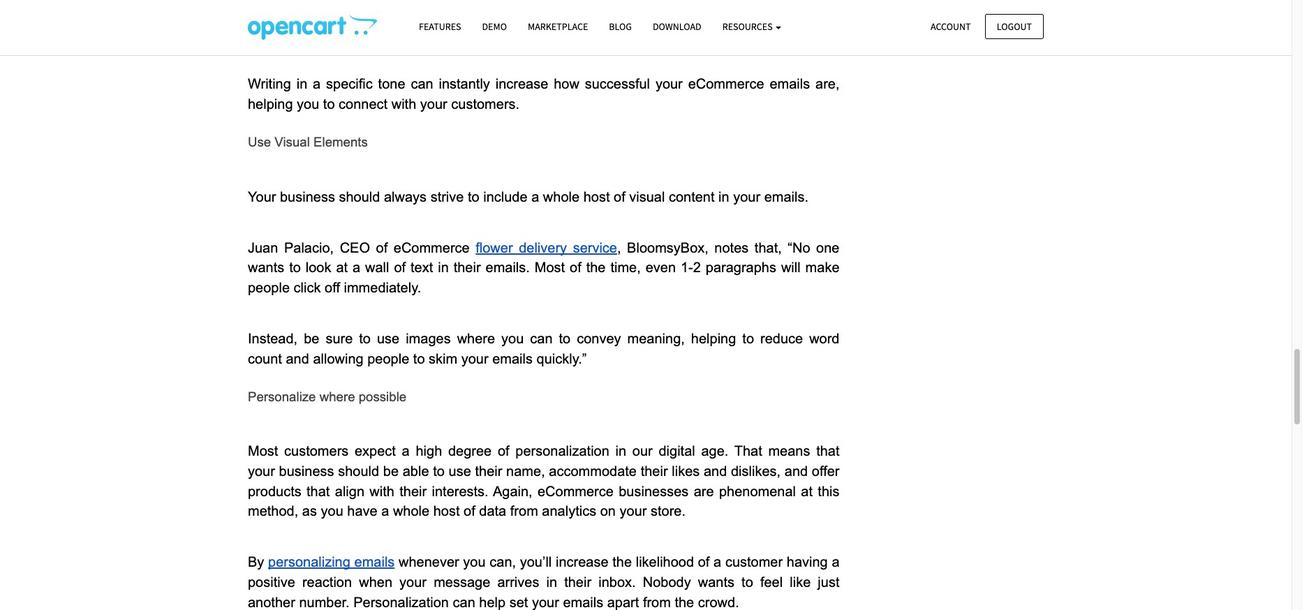 Task type: describe. For each thing, give the bounding box(es) containing it.
likelihood
[[636, 555, 694, 570]]

features link
[[408, 15, 472, 39]]

feel
[[760, 575, 783, 590]]

business right your
[[280, 189, 335, 204]]

look inside , bloomsybox, notes that, "no one wants to look at a wall of text in their emails. most of the time, even 1-2 paragraphs will make people click off immediately.
[[306, 260, 331, 275]]

,
[[617, 240, 621, 255]]

when
[[803, 5, 840, 21]]

into
[[365, 5, 387, 21]]

again,
[[493, 484, 532, 499]]

of up wall
[[376, 240, 388, 255]]

skim
[[429, 351, 457, 366]]

bloomsybox,
[[627, 240, 709, 255]]

in inside 'whenever you can, you'll increase the likelihood of a customer having a positive reaction when your message arrives in their inbox. nobody wants to feel like just another number. personalization can help set your emails apart from the crowd.'
[[546, 575, 557, 590]]

strive
[[431, 189, 464, 204]]

you inside the 'instead, be sure to use images where you can to convey meaning, helping to reduce word count and allowing people to skim your emails quickly."'
[[501, 331, 524, 346]]

especially
[[248, 0, 311, 1]]

always
[[384, 189, 427, 204]]

to inside , bloomsybox, notes that, "no one wants to look at a wall of text in their emails. most of the time, even 1-2 paragraphs will make people click off immediately.
[[289, 260, 301, 275]]

of down service
[[570, 260, 581, 275]]

can,
[[490, 555, 516, 570]]

reduce
[[760, 331, 803, 346]]

host inside most customers expect a high degree of personalization in our digital age. that means that your business should be able to use their name, accommodate their likes and dislikes, and offer products that align with their interests. again, ecommerce businesses are phenomenal at this method, as you have a whole host of data from analytics on your store.
[[433, 504, 460, 519]]

marketplace
[[528, 20, 588, 33]]

logout
[[997, 20, 1032, 32]]

writing in a specific tone can instantly increase how successful your ecommerce emails are, helping you to connect with your customers.
[[248, 76, 843, 112]]

expect
[[355, 444, 396, 459]]

in inside 'writing in a specific tone can instantly increase how successful your ecommerce emails are, helping you to connect with your customers.'
[[297, 76, 307, 92]]

helping inside 'writing in a specific tone can instantly increase how successful your ecommerce emails are, helping you to connect with your customers.'
[[248, 96, 293, 112]]

going
[[248, 5, 282, 21]]

wants inside , bloomsybox, notes that, "no one wants to look at a wall of text in their emails. most of the time, even 1-2 paragraphs will make people click off immediately.
[[248, 260, 284, 275]]

2
[[693, 260, 701, 275]]

"no
[[788, 240, 810, 255]]

connect
[[339, 96, 388, 112]]

logout link
[[985, 14, 1044, 39]]

helping inside the 'instead, be sure to use images where you can to convey meaning, helping to reduce word count and allowing people to skim your emails quickly."'
[[691, 331, 736, 346]]

whenever
[[399, 555, 459, 570]]

at inside , bloomsybox, notes that, "no one wants to look at a wall of text in their emails. most of the time, even 1-2 paragraphs will make people click off immediately.
[[336, 260, 348, 275]]

off
[[325, 280, 340, 295]]

a right include
[[531, 189, 539, 204]]

in inside most customers expect a high degree of personalization in our digital age. that means that your business should be able to use their name, accommodate their likes and dislikes, and offer products that align with their interests. again, ecommerce businesses are phenomenal at this method, as you have a whole host of data from analytics on your store.
[[616, 444, 626, 459]]

emails inside 'writing in a specific tone can instantly increase how successful your ecommerce emails are, helping you to connect with your customers.'
[[770, 76, 810, 92]]

your up personalization
[[399, 575, 427, 590]]

content
[[669, 189, 715, 204]]

age.
[[701, 444, 728, 459]]

personalizing emails link
[[268, 553, 395, 571]]

instead, be sure to use images where you can to convey meaning, helping to reduce word count and allowing people to skim your emails quickly."
[[248, 331, 843, 366]]

increase inside 'writing in a specific tone can instantly increase how successful your ecommerce emails are, helping you to connect with your customers.'
[[496, 76, 548, 92]]

falling
[[323, 5, 360, 21]]

like inside 'whenever you can, you'll increase the likelihood of a customer having a positive reaction when your message arrives in their inbox. nobody wants to feel like just another number. personalization can help set your emails apart from the crowd.'
[[790, 575, 811, 590]]

your up notes
[[733, 189, 760, 204]]

and down age.
[[704, 464, 727, 479]]

by
[[248, 555, 264, 570]]

emails up when
[[354, 555, 395, 570]]

your right on
[[620, 504, 647, 519]]

templates
[[567, 0, 628, 1]]

most inside , bloomsybox, notes that, "no one wants to look at a wall of text in their emails. most of the time, even 1-2 paragraphs will make people click off immediately.
[[535, 260, 565, 275]]

business up into
[[361, 0, 416, 1]]

accommodate
[[549, 464, 637, 479]]

is
[[421, 0, 431, 1]]

click
[[294, 280, 321, 295]]

high
[[416, 444, 442, 459]]

blog link
[[599, 15, 642, 39]]

their inside , bloomsybox, notes that, "no one wants to look at a wall of text in their emails. most of the time, even 1-2 paragraphs will make people click off immediately.
[[454, 260, 481, 275]]

shopify
[[666, 0, 713, 1]]

method,
[[248, 504, 298, 519]]

help
[[479, 595, 506, 610]]

meaning,
[[627, 331, 685, 346]]

your business should always strive to include a whole host of visual content in your emails.
[[248, 189, 809, 204]]

else.
[[769, 5, 798, 21]]

from inside "especially if your business is using default writing templates from shopify or chatgpt, you're going to be falling into a generic trap that makes your company look like everyone else. when writing emails, try and get to the core of what sets your business apart."
[[633, 0, 661, 1]]

the up inbox.
[[612, 555, 632, 570]]

sure
[[326, 331, 353, 346]]

at inside most customers expect a high degree of personalization in our digital age. that means that your business should be able to use their name, accommodate their likes and dislikes, and offer products that align with their interests. again, ecommerce businesses are phenomenal at this method, as you have a whole host of data from analytics on your store.
[[801, 484, 813, 499]]

make
[[805, 260, 840, 275]]

are
[[694, 484, 714, 499]]

products
[[248, 484, 301, 499]]

from inside 'whenever you can, you'll increase the likelihood of a customer having a positive reaction when your message arrives in their inbox. nobody wants to feel like just another number. personalization can help set your emails apart from the crowd.'
[[643, 595, 671, 610]]

people inside , bloomsybox, notes that, "no one wants to look at a wall of text in their emails. most of the time, even 1-2 paragraphs will make people click off immediately.
[[248, 280, 290, 295]]

word
[[809, 331, 840, 346]]

your down apart.
[[656, 76, 683, 92]]

, bloomsybox, notes that, "no one wants to look at a wall of text in their emails. most of the time, even 1-2 paragraphs will make people click off immediately.
[[248, 240, 843, 295]]

flower
[[476, 240, 513, 255]]

your up 'falling'
[[328, 0, 355, 1]]

download
[[653, 20, 701, 33]]

using
[[436, 0, 470, 1]]

with inside 'writing in a specific tone can instantly increase how successful your ecommerce emails are, helping you to connect with your customers.'
[[391, 96, 416, 112]]

people inside the 'instead, be sure to use images where you can to convey meaning, helping to reduce word count and allowing people to skim your emails quickly."'
[[367, 351, 409, 366]]

a left "customer" on the right bottom of page
[[714, 555, 721, 570]]

that inside "especially if your business is using default writing templates from shopify or chatgpt, you're going to be falling into a generic trap that makes your company look like everyone else. when writing emails, try and get to the core of what sets your business apart."
[[484, 5, 507, 21]]

store.
[[651, 504, 686, 519]]

by personalizing emails
[[248, 555, 395, 570]]

how
[[554, 76, 579, 92]]

your inside the 'instead, be sure to use images where you can to convey meaning, helping to reduce word count and allowing people to skim your emails quickly."'
[[461, 351, 489, 366]]

0 vertical spatial should
[[339, 189, 380, 204]]

and inside "especially if your business is using default writing templates from shopify or chatgpt, you're going to be falling into a generic trap that makes your company look like everyone else. when writing emails, try and get to the core of what sets your business apart."
[[360, 25, 383, 41]]

download link
[[642, 15, 712, 39]]

personalize
[[248, 389, 316, 404]]

of down interests.
[[464, 504, 475, 519]]

should inside most customers expect a high degree of personalization in our digital age. that means that your business should be able to use their name, accommodate their likes and dislikes, and offer products that align with their interests. again, ecommerce businesses are phenomenal at this method, as you have a whole host of data from analytics on your store.
[[338, 464, 379, 479]]

your down templates
[[557, 5, 585, 21]]

to down images
[[413, 351, 425, 366]]

their up businesses
[[641, 464, 668, 479]]

your right set
[[532, 595, 559, 610]]

use inside most customers expect a high degree of personalization in our digital age. that means that your business should be able to use their name, accommodate their likes and dislikes, and offer products that align with their interests. again, ecommerce businesses are phenomenal at this method, as you have a whole host of data from analytics on your store.
[[449, 464, 471, 479]]

customers.
[[451, 96, 520, 112]]

like inside "especially if your business is using default writing templates from shopify or chatgpt, you're going to be falling into a generic trap that makes your company look like everyone else. when writing emails, try and get to the core of what sets your business apart."
[[681, 5, 702, 21]]

where inside the 'instead, be sure to use images where you can to convey meaning, helping to reduce word count and allowing people to skim your emails quickly."'
[[457, 331, 495, 346]]

core
[[449, 25, 476, 41]]

the inside , bloomsybox, notes that, "no one wants to look at a wall of text in their emails. most of the time, even 1-2 paragraphs will make people click off immediately.
[[586, 260, 606, 275]]

1 vertical spatial where
[[320, 389, 355, 404]]

to right sure
[[359, 331, 371, 346]]

to right get
[[410, 25, 422, 41]]

wants inside 'whenever you can, you'll increase the likelihood of a customer having a positive reaction when your message arrives in their inbox. nobody wants to feel like just another number. personalization can help set your emails apart from the crowd.'
[[698, 575, 735, 590]]

of inside 'whenever you can, you'll increase the likelihood of a customer having a positive reaction when your message arrives in their inbox. nobody wants to feel like just another number. personalization can help set your emails apart from the crowd.'
[[698, 555, 710, 570]]

to right strive
[[468, 189, 479, 204]]

resources
[[722, 20, 775, 33]]

chatgpt,
[[736, 0, 796, 1]]

of up name,
[[498, 444, 509, 459]]

look inside "especially if your business is using default writing templates from shopify or chatgpt, you're going to be falling into a generic trap that makes your company look like everyone else. when writing emails, try and get to the core of what sets your business apart."
[[651, 5, 676, 21]]

customer
[[725, 555, 783, 570]]

businesses
[[619, 484, 689, 499]]

be inside "especially if your business is using default writing templates from shopify or chatgpt, you're going to be falling into a generic trap that makes your company look like everyone else. when writing emails, try and get to the core of what sets your business apart."
[[303, 5, 319, 21]]

customers
[[284, 444, 349, 459]]

positive
[[248, 575, 295, 590]]

whole inside most customers expect a high degree of personalization in our digital age. that means that your business should be able to use their name, accommodate their likes and dislikes, and offer products that align with their interests. again, ecommerce businesses are phenomenal at this method, as you have a whole host of data from analytics on your store.
[[393, 504, 430, 519]]

to inside 'writing in a specific tone can instantly increase how successful your ecommerce emails are, helping you to connect with your customers.'
[[323, 96, 335, 112]]

quickly."
[[537, 351, 587, 366]]

generic
[[404, 5, 450, 21]]

with inside most customers expect a high degree of personalization in our digital age. that means that your business should be able to use their name, accommodate their likes and dislikes, and offer products that align with their interests. again, ecommerce businesses are phenomenal at this method, as you have a whole host of data from analytics on your store.
[[370, 484, 394, 499]]

our
[[632, 444, 653, 459]]

flower delivery service link
[[476, 239, 617, 256]]

demo link
[[472, 15, 517, 39]]

message
[[434, 575, 490, 590]]

account link
[[919, 14, 983, 39]]

why email marketing and ecommerce go hand in hand image
[[248, 15, 377, 40]]

marketplace link
[[517, 15, 599, 39]]

you'll
[[520, 555, 552, 570]]

inbox.
[[599, 575, 636, 590]]

be inside most customers expect a high degree of personalization in our digital age. that means that your business should be able to use their name, accommodate their likes and dislikes, and offer products that align with their interests. again, ecommerce businesses are phenomenal at this method, as you have a whole host of data from analytics on your store.
[[383, 464, 399, 479]]

paragraphs
[[706, 260, 776, 275]]



Task type: locate. For each thing, give the bounding box(es) containing it.
from
[[633, 0, 661, 1], [510, 504, 538, 519], [643, 595, 671, 610]]

1-
[[681, 260, 693, 275]]

2 horizontal spatial can
[[530, 331, 553, 346]]

company
[[589, 5, 646, 21]]

at left this
[[801, 484, 813, 499]]

business inside most customers expect a high degree of personalization in our digital age. that means that your business should be able to use their name, accommodate their likes and dislikes, and offer products that align with their interests. again, ecommerce businesses are phenomenal at this method, as you have a whole host of data from analytics on your store.
[[279, 464, 334, 479]]

images
[[406, 331, 451, 346]]

1 vertical spatial with
[[370, 484, 394, 499]]

another
[[248, 595, 295, 610]]

when
[[359, 575, 392, 590]]

0 horizontal spatial can
[[411, 76, 433, 92]]

0 vertical spatial look
[[651, 5, 676, 21]]

resources link
[[712, 15, 792, 39]]

personalization
[[353, 595, 449, 610]]

of
[[480, 25, 492, 41], [614, 189, 625, 204], [376, 240, 388, 255], [394, 260, 406, 275], [570, 260, 581, 275], [498, 444, 509, 459], [464, 504, 475, 519], [698, 555, 710, 570]]

whole up flower delivery service link
[[543, 189, 580, 204]]

1 horizontal spatial helping
[[691, 331, 736, 346]]

that,
[[755, 240, 782, 255]]

data
[[479, 504, 506, 519]]

most down flower delivery service link
[[535, 260, 565, 275]]

as
[[302, 504, 317, 519]]

from down nobody at the bottom of the page
[[643, 595, 671, 610]]

1 vertical spatial like
[[790, 575, 811, 590]]

reaction
[[302, 575, 352, 590]]

at
[[336, 260, 348, 275], [801, 484, 813, 499]]

like down shopify
[[681, 5, 702, 21]]

1 vertical spatial wants
[[698, 575, 735, 590]]

emails. inside , bloomsybox, notes that, "no one wants to look at a wall of text in their emails. most of the time, even 1-2 paragraphs will make people click off immediately.
[[486, 260, 530, 275]]

your right sets at the top of page
[[558, 25, 585, 41]]

0 horizontal spatial emails.
[[486, 260, 530, 275]]

their down degree
[[475, 464, 502, 479]]

time,
[[611, 260, 641, 275]]

and down into
[[360, 25, 383, 41]]

should left "always"
[[339, 189, 380, 204]]

1 vertical spatial be
[[304, 331, 319, 346]]

emails inside 'whenever you can, you'll increase the likelihood of a customer having a positive reaction when your message arrives in their inbox. nobody wants to feel like just another number. personalization can help set your emails apart from the crowd.'
[[563, 595, 603, 610]]

emails inside the 'instead, be sure to use images where you can to convey meaning, helping to reduce word count and allowing people to skim your emails quickly."'
[[492, 351, 533, 366]]

1 horizontal spatial ecommerce
[[538, 484, 614, 499]]

be down 'if'
[[303, 5, 319, 21]]

phenomenal
[[719, 484, 796, 499]]

0 vertical spatial wants
[[248, 260, 284, 275]]

just
[[818, 575, 840, 590]]

from inside most customers expect a high degree of personalization in our digital age. that means that your business should be able to use their name, accommodate their likes and dislikes, and offer products that align with their interests. again, ecommerce businesses are phenomenal at this method, as you have a whole host of data from analytics on your store.
[[510, 504, 538, 519]]

2 horizontal spatial that
[[816, 444, 840, 459]]

allowing
[[313, 351, 364, 366]]

whole down the able
[[393, 504, 430, 519]]

what
[[495, 25, 525, 41]]

writing
[[522, 0, 562, 1], [248, 25, 288, 41]]

0 vertical spatial where
[[457, 331, 495, 346]]

look up apart.
[[651, 5, 676, 21]]

their
[[454, 260, 481, 275], [475, 464, 502, 479], [641, 464, 668, 479], [400, 484, 427, 499], [564, 575, 591, 590]]

0 horizontal spatial look
[[306, 260, 331, 275]]

convey
[[577, 331, 621, 346]]

2 horizontal spatial ecommerce
[[688, 76, 764, 92]]

writing down going
[[248, 25, 288, 41]]

in left our on the bottom of page
[[616, 444, 626, 459]]

emails. up "no in the right top of the page
[[764, 189, 809, 204]]

that up offer
[[816, 444, 840, 459]]

of left the "text"
[[394, 260, 406, 275]]

like down having
[[790, 575, 811, 590]]

align
[[335, 484, 364, 499]]

should up align
[[338, 464, 379, 479]]

can up quickly." on the bottom of the page
[[530, 331, 553, 346]]

try
[[340, 25, 356, 41]]

0 vertical spatial use
[[377, 331, 400, 346]]

0 horizontal spatial wants
[[248, 260, 284, 275]]

1 horizontal spatial look
[[651, 5, 676, 21]]

helping down the writing
[[248, 96, 293, 112]]

1 vertical spatial from
[[510, 504, 538, 519]]

the down service
[[586, 260, 606, 275]]

2 vertical spatial be
[[383, 464, 399, 479]]

1 horizontal spatial wants
[[698, 575, 735, 590]]

emails. down flower at top left
[[486, 260, 530, 275]]

specific
[[326, 76, 373, 92]]

of left visual
[[614, 189, 625, 204]]

0 vertical spatial ecommerce
[[688, 76, 764, 92]]

whenever you can, you'll increase the likelihood of a customer having a positive reaction when your message arrives in their inbox. nobody wants to feel like just another number. personalization can help set your emails apart from the crowd.
[[248, 555, 843, 610]]

from down again,
[[510, 504, 538, 519]]

be left the able
[[383, 464, 399, 479]]

1 horizontal spatial people
[[367, 351, 409, 366]]

emails left quickly." on the bottom of the page
[[492, 351, 533, 366]]

1 vertical spatial that
[[816, 444, 840, 459]]

where
[[457, 331, 495, 346], [320, 389, 355, 404]]

ceo
[[340, 240, 370, 255]]

0 vertical spatial at
[[336, 260, 348, 275]]

their inside 'whenever you can, you'll increase the likelihood of a customer having a positive reaction when your message arrives in their inbox. nobody wants to feel like just another number. personalization can help set your emails apart from the crowd.'
[[564, 575, 591, 590]]

0 horizontal spatial that
[[307, 484, 330, 499]]

and
[[360, 25, 383, 41], [286, 351, 309, 366], [704, 464, 727, 479], [785, 464, 808, 479]]

can down message
[[453, 595, 475, 610]]

1 vertical spatial increase
[[556, 555, 609, 570]]

0 vertical spatial that
[[484, 5, 507, 21]]

be left sure
[[304, 331, 319, 346]]

everyone
[[707, 5, 764, 21]]

one
[[816, 240, 840, 255]]

able
[[403, 464, 429, 479]]

most up products at the left bottom of the page
[[248, 444, 278, 459]]

tone
[[378, 76, 405, 92]]

trap
[[455, 5, 479, 21]]

a left "specific"
[[313, 76, 321, 92]]

ecommerce inside 'writing in a specific tone can instantly increase how successful your ecommerce emails are, helping you to connect with your customers.'
[[688, 76, 764, 92]]

with
[[391, 96, 416, 112], [370, 484, 394, 499]]

a inside , bloomsybox, notes that, "no one wants to look at a wall of text in their emails. most of the time, even 1-2 paragraphs will make people click off immediately.
[[353, 260, 360, 275]]

0 horizontal spatial like
[[681, 5, 702, 21]]

where up the skim
[[457, 331, 495, 346]]

use inside the 'instead, be sure to use images where you can to convey meaning, helping to reduce word count and allowing people to skim your emails quickly."'
[[377, 331, 400, 346]]

wall
[[365, 260, 389, 275]]

from up company
[[633, 0, 661, 1]]

emails
[[770, 76, 810, 92], [492, 351, 533, 366], [354, 555, 395, 570], [563, 595, 603, 610]]

emails down inbox.
[[563, 595, 603, 610]]

their down flower at top left
[[454, 260, 481, 275]]

can right tone at top
[[411, 76, 433, 92]]

1 horizontal spatial that
[[484, 5, 507, 21]]

people up possible
[[367, 351, 409, 366]]

0 horizontal spatial people
[[248, 280, 290, 295]]

you inside 'whenever you can, you'll increase the likelihood of a customer having a positive reaction when your message arrives in their inbox. nobody wants to feel like just another number. personalization can help set your emails apart from the crowd.'
[[463, 555, 486, 570]]

0 vertical spatial writing
[[522, 0, 562, 1]]

and down means
[[785, 464, 808, 479]]

you inside 'writing in a specific tone can instantly increase how successful your ecommerce emails are, helping you to connect with your customers.'
[[297, 96, 319, 112]]

in right content at the right of page
[[719, 189, 729, 204]]

most inside most customers expect a high degree of personalization in our digital age. that means that your business should be able to use their name, accommodate their likes and dislikes, and offer products that align with their interests. again, ecommerce businesses are phenomenal at this method, as you have a whole host of data from analytics on your store.
[[248, 444, 278, 459]]

arrives
[[497, 575, 539, 590]]

apart.
[[648, 25, 684, 41]]

1 vertical spatial ecommerce
[[394, 240, 470, 255]]

1 horizontal spatial host
[[583, 189, 610, 204]]

0 horizontal spatial writing
[[248, 25, 288, 41]]

if
[[316, 0, 323, 1]]

of right core
[[480, 25, 492, 41]]

0 horizontal spatial increase
[[496, 76, 548, 92]]

host down interests.
[[433, 504, 460, 519]]

1 horizontal spatial emails.
[[764, 189, 809, 204]]

in right the "text"
[[438, 260, 449, 275]]

0 vertical spatial increase
[[496, 76, 548, 92]]

to up quickly." on the bottom of the page
[[559, 331, 571, 346]]

0 vertical spatial emails.
[[764, 189, 809, 204]]

you inside most customers expect a high degree of personalization in our digital age. that means that your business should be able to use their name, accommodate their likes and dislikes, and offer products that align with their interests. again, ecommerce businesses are phenomenal at this method, as you have a whole host of data from analytics on your store.
[[321, 504, 343, 519]]

1 vertical spatial at
[[801, 484, 813, 499]]

look down palacio,
[[306, 260, 331, 275]]

people
[[248, 280, 290, 295], [367, 351, 409, 366]]

wants down the juan
[[248, 260, 284, 275]]

have
[[347, 504, 378, 519]]

1 horizontal spatial can
[[453, 595, 475, 610]]

a right have
[[381, 504, 389, 519]]

wants up crowd.
[[698, 575, 735, 590]]

0 horizontal spatial at
[[336, 260, 348, 275]]

can inside 'writing in a specific tone can instantly increase how successful your ecommerce emails are, helping you to connect with your customers.'
[[411, 76, 433, 92]]

1 horizontal spatial at
[[801, 484, 813, 499]]

to
[[287, 5, 298, 21], [410, 25, 422, 41], [323, 96, 335, 112], [468, 189, 479, 204], [289, 260, 301, 275], [359, 331, 371, 346], [559, 331, 571, 346], [742, 331, 754, 346], [413, 351, 425, 366], [433, 464, 445, 479], [742, 575, 753, 590]]

people left click at left top
[[248, 280, 290, 295]]

to inside 'whenever you can, you'll increase the likelihood of a customer having a positive reaction when your message arrives in their inbox. nobody wants to feel like just another number. personalization can help set your emails apart from the crowd.'
[[742, 575, 753, 590]]

a right into
[[392, 5, 400, 21]]

count
[[248, 351, 282, 366]]

likes
[[672, 464, 700, 479]]

default
[[475, 0, 517, 1]]

most customers expect a high degree of personalization in our digital age. that means that your business should be able to use their name, accommodate their likes and dislikes, and offer products that align with their interests. again, ecommerce businesses are phenomenal at this method, as you have a whole host of data from analytics on your store.
[[248, 444, 843, 519]]

0 horizontal spatial use
[[377, 331, 400, 346]]

0 horizontal spatial where
[[320, 389, 355, 404]]

on
[[600, 504, 616, 519]]

should
[[339, 189, 380, 204], [338, 464, 379, 479]]

juan palacio, ceo of ecommerce flower delivery service
[[248, 240, 617, 255]]

a inside "especially if your business is using default writing templates from shopify or chatgpt, you're going to be falling into a generic trap that makes your company look like everyone else. when writing emails, try and get to the core of what sets your business apart."
[[392, 5, 400, 21]]

emails left are,
[[770, 76, 810, 92]]

use up interests.
[[449, 464, 471, 479]]

demo
[[482, 20, 507, 33]]

1 vertical spatial look
[[306, 260, 331, 275]]

the inside "especially if your business is using default writing templates from shopify or chatgpt, you're going to be falling into a generic trap that makes your company look like everyone else. when writing emails, try and get to the core of what sets your business apart."
[[426, 25, 445, 41]]

1 horizontal spatial most
[[535, 260, 565, 275]]

0 horizontal spatial most
[[248, 444, 278, 459]]

1 vertical spatial should
[[338, 464, 379, 479]]

0 horizontal spatial helping
[[248, 96, 293, 112]]

with up have
[[370, 484, 394, 499]]

are,
[[816, 76, 840, 92]]

your down instantly
[[420, 96, 447, 112]]

features
[[419, 20, 461, 33]]

0 horizontal spatial whole
[[393, 504, 430, 519]]

to down high
[[433, 464, 445, 479]]

0 vertical spatial helping
[[248, 96, 293, 112]]

2 vertical spatial can
[[453, 595, 475, 610]]

interests.
[[432, 484, 489, 499]]

their down the able
[[400, 484, 427, 499]]

1 horizontal spatial increase
[[556, 555, 609, 570]]

business down company
[[589, 25, 644, 41]]

0 vertical spatial with
[[391, 96, 416, 112]]

a up just
[[832, 555, 840, 570]]

ecommerce down resources
[[688, 76, 764, 92]]

a down ceo
[[353, 260, 360, 275]]

ecommerce inside most customers expect a high degree of personalization in our digital age. that means that your business should be able to use their name, accommodate their likes and dislikes, and offer products that align with their interests. again, ecommerce businesses are phenomenal at this method, as you have a whole host of data from analytics on your store.
[[538, 484, 614, 499]]

their left inbox.
[[564, 575, 591, 590]]

0 vertical spatial whole
[[543, 189, 580, 204]]

personalizing
[[268, 555, 350, 570]]

set
[[509, 595, 528, 610]]

to up click at left top
[[289, 260, 301, 275]]

1 vertical spatial helping
[[691, 331, 736, 346]]

2 vertical spatial that
[[307, 484, 330, 499]]

0 vertical spatial people
[[248, 280, 290, 295]]

a
[[392, 5, 400, 21], [313, 76, 321, 92], [531, 189, 539, 204], [353, 260, 360, 275], [402, 444, 410, 459], [381, 504, 389, 519], [714, 555, 721, 570], [832, 555, 840, 570]]

possible
[[359, 389, 406, 404]]

to left "reduce"
[[742, 331, 754, 346]]

1 vertical spatial use
[[449, 464, 471, 479]]

your up products at the left bottom of the page
[[248, 464, 275, 479]]

0 horizontal spatial ecommerce
[[394, 240, 470, 255]]

0 vertical spatial most
[[535, 260, 565, 275]]

and inside the 'instead, be sure to use images where you can to convey meaning, helping to reduce word count and allowing people to skim your emails quickly."'
[[286, 351, 309, 366]]

0 vertical spatial host
[[583, 189, 610, 204]]

can inside 'whenever you can, you'll increase the likelihood of a customer having a positive reaction when your message arrives in their inbox. nobody wants to feel like just another number. personalization can help set your emails apart from the crowd.'
[[453, 595, 475, 610]]

visual
[[275, 135, 310, 149]]

account
[[931, 20, 971, 32]]

the down nobody at the bottom of the page
[[675, 595, 694, 610]]

visual
[[629, 189, 665, 204]]

be
[[303, 5, 319, 21], [304, 331, 319, 346], [383, 464, 399, 479]]

0 vertical spatial be
[[303, 5, 319, 21]]

delivery
[[519, 240, 567, 255]]

0 horizontal spatial host
[[433, 504, 460, 519]]

that
[[484, 5, 507, 21], [816, 444, 840, 459], [307, 484, 330, 499]]

with down tone at top
[[391, 96, 416, 112]]

ecommerce up analytics in the bottom of the page
[[538, 484, 614, 499]]

writing up makes
[[522, 0, 562, 1]]

wants
[[248, 260, 284, 275], [698, 575, 735, 590]]

especially if your business is using default writing templates from shopify or chatgpt, you're going to be falling into a generic trap that makes your company look like everyone else. when writing emails, try and get to the core of what sets your business apart.
[[248, 0, 843, 41]]

helping
[[248, 96, 293, 112], [691, 331, 736, 346]]

be inside the 'instead, be sure to use images where you can to convey meaning, helping to reduce word count and allowing people to skim your emails quickly."'
[[304, 331, 319, 346]]

1 horizontal spatial whole
[[543, 189, 580, 204]]

business down customers
[[279, 464, 334, 479]]

1 vertical spatial most
[[248, 444, 278, 459]]

2 vertical spatial from
[[643, 595, 671, 610]]

your right the skim
[[461, 351, 489, 366]]

emails.
[[764, 189, 809, 204], [486, 260, 530, 275]]

can inside the 'instead, be sure to use images where you can to convey meaning, helping to reduce word count and allowing people to skim your emails quickly."'
[[530, 331, 553, 346]]

name,
[[506, 464, 545, 479]]

1 horizontal spatial writing
[[522, 0, 562, 1]]

1 horizontal spatial like
[[790, 575, 811, 590]]

in inside , bloomsybox, notes that, "no one wants to look at a wall of text in their emails. most of the time, even 1-2 paragraphs will make people click off immediately.
[[438, 260, 449, 275]]

a up the able
[[402, 444, 410, 459]]

0 vertical spatial from
[[633, 0, 661, 1]]

to inside most customers expect a high degree of personalization in our digital age. that means that your business should be able to use their name, accommodate their likes and dislikes, and offer products that align with their interests. again, ecommerce businesses are phenomenal at this method, as you have a whole host of data from analytics on your store.
[[433, 464, 445, 479]]

to down "specific"
[[323, 96, 335, 112]]

apart
[[607, 595, 639, 610]]

look
[[651, 5, 676, 21], [306, 260, 331, 275]]

juan
[[248, 240, 278, 255]]

host left visual
[[583, 189, 610, 204]]

of inside "especially if your business is using default writing templates from shopify or chatgpt, you're going to be falling into a generic trap that makes your company look like everyone else. when writing emails, try and get to the core of what sets your business apart."
[[480, 25, 492, 41]]

1 horizontal spatial where
[[457, 331, 495, 346]]

a inside 'writing in a specific tone can instantly increase how successful your ecommerce emails are, helping you to connect with your customers.'
[[313, 76, 321, 92]]

1 horizontal spatial use
[[449, 464, 471, 479]]

of right likelihood
[[698, 555, 710, 570]]

1 vertical spatial people
[[367, 351, 409, 366]]

1 vertical spatial writing
[[248, 25, 288, 41]]

1 vertical spatial whole
[[393, 504, 430, 519]]

1 vertical spatial emails.
[[486, 260, 530, 275]]

in right the writing
[[297, 76, 307, 92]]

to down especially at top
[[287, 5, 298, 21]]

in
[[297, 76, 307, 92], [719, 189, 729, 204], [438, 260, 449, 275], [616, 444, 626, 459], [546, 575, 557, 590]]

number.
[[299, 595, 350, 610]]

instead,
[[248, 331, 298, 346]]

host
[[583, 189, 610, 204], [433, 504, 460, 519]]

increase inside 'whenever you can, you'll increase the likelihood of a customer having a positive reaction when your message arrives in their inbox. nobody wants to feel like just another number. personalization can help set your emails apart from the crowd.'
[[556, 555, 609, 570]]

writing
[[248, 76, 291, 92]]

1 vertical spatial host
[[433, 504, 460, 519]]

digital
[[659, 444, 695, 459]]

having
[[787, 555, 828, 570]]

0 vertical spatial can
[[411, 76, 433, 92]]

increase up customers.
[[496, 76, 548, 92]]

in down you'll
[[546, 575, 557, 590]]

where down the allowing
[[320, 389, 355, 404]]

0 vertical spatial like
[[681, 5, 702, 21]]

2 vertical spatial ecommerce
[[538, 484, 614, 499]]

1 vertical spatial can
[[530, 331, 553, 346]]

notes
[[715, 240, 749, 255]]



Task type: vqa. For each thing, say whether or not it's contained in the screenshot.
helping
yes



